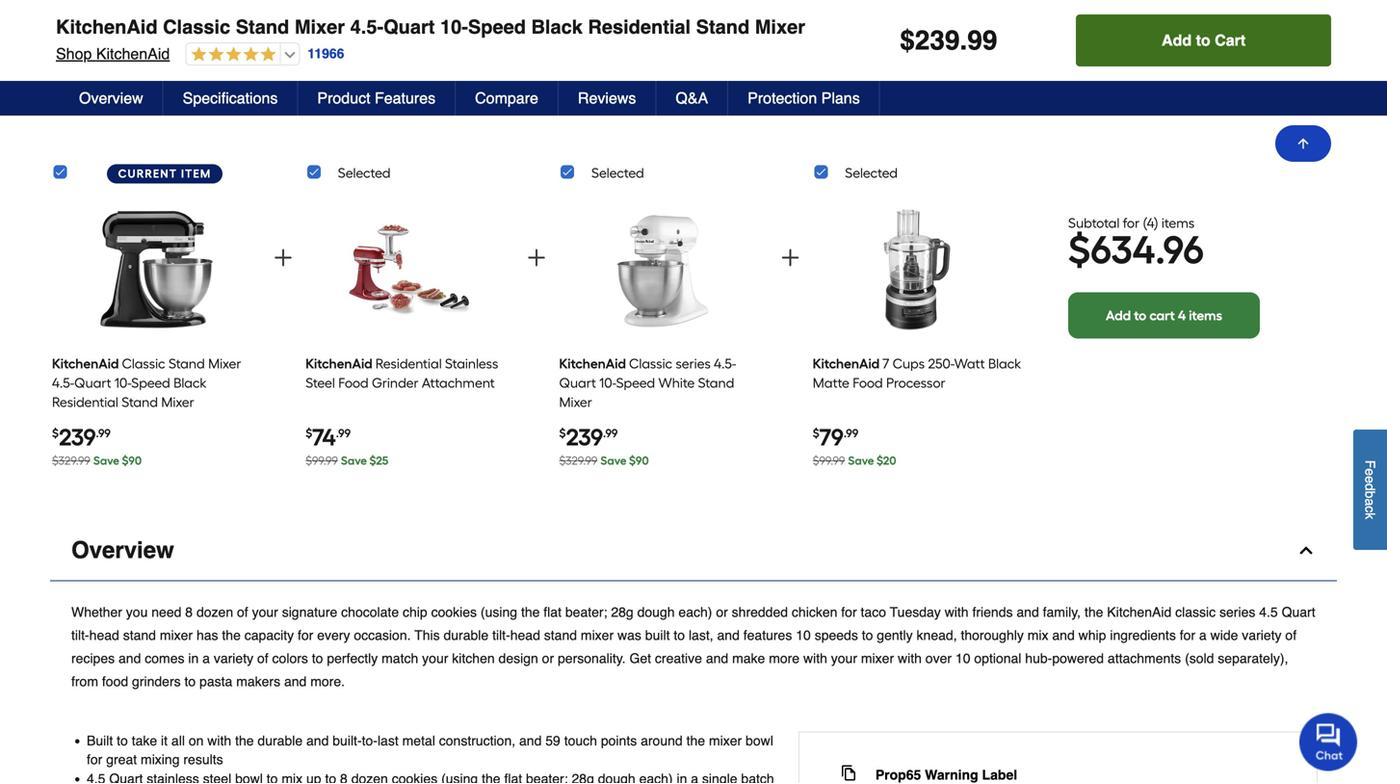 Task type: locate. For each thing, give the bounding box(es) containing it.
0 vertical spatial black
[[531, 16, 583, 38]]

residential stainless steel food grinder attachment
[[306, 356, 498, 391]]

to
[[1196, 31, 1211, 49], [1134, 307, 1147, 324], [674, 628, 685, 643], [862, 628, 873, 643], [312, 651, 323, 666], [185, 674, 196, 689], [117, 733, 128, 749]]

taco
[[861, 605, 886, 620]]

kitchenaid 7 cups 250-watt black matte food processor image
[[855, 199, 980, 340]]

.99 inside $ 74 .99
[[336, 426, 351, 440]]

1 horizontal spatial a
[[1200, 628, 1207, 643]]

90 down the classic series 4.5- quart 10-speed white stand mixer
[[636, 454, 649, 468]]

10- inside the classic series 4.5- quart 10-speed white stand mixer
[[599, 375, 616, 391]]

0 horizontal spatial tilt-
[[71, 628, 89, 643]]

1 vertical spatial shop
[[56, 45, 92, 63]]

matte
[[813, 375, 850, 391]]

1 horizontal spatial your
[[422, 651, 448, 666]]

0 horizontal spatial plus image
[[272, 246, 295, 269]]

4 right cart
[[1178, 307, 1186, 324]]

239 for classic stand mixer 4.5-quart 10-speed black residential stand mixer
[[59, 424, 96, 451]]

q&a
[[676, 89, 708, 107]]

for down signature
[[298, 628, 313, 643]]

mixer down need
[[160, 628, 193, 643]]

processor
[[886, 375, 946, 391]]

mixer left bowl at the bottom of the page
[[709, 733, 742, 749]]

save left 25
[[341, 454, 367, 468]]

1 horizontal spatial 10
[[956, 651, 971, 666]]

was
[[618, 628, 642, 643]]

and up mix
[[1017, 605, 1039, 620]]

1 $329.99 save $ 90 from the left
[[52, 454, 142, 468]]

4 for subtotal for ( 4 ) items $ 634 .96
[[1147, 215, 1155, 231]]

0 vertical spatial of
[[237, 605, 248, 620]]

head
[[89, 628, 119, 643], [510, 628, 540, 643]]

cups
[[893, 356, 925, 372]]

of
[[237, 605, 248, 620], [1286, 628, 1297, 643], [257, 651, 268, 666]]

classic up white on the top
[[629, 356, 673, 372]]

4.5-
[[350, 16, 384, 38], [714, 356, 736, 372], [52, 375, 74, 391]]

1 vertical spatial residential
[[376, 356, 442, 372]]

2 $ 239 .99 from the left
[[559, 424, 618, 451]]

1 e from the top
[[1363, 468, 1378, 476]]

1 239 list item from the left
[[52, 192, 261, 478]]

plus image
[[272, 246, 295, 269], [779, 246, 802, 269]]

1 90 from the left
[[129, 454, 142, 468]]

1 $329.99 from the left
[[52, 454, 90, 468]]

1 horizontal spatial 239
[[566, 424, 603, 451]]

of up makers
[[257, 651, 268, 666]]

2 save from the left
[[341, 454, 367, 468]]

$ 239 .99
[[52, 424, 111, 451], [559, 424, 618, 451]]

reviews
[[578, 89, 636, 107]]

1 horizontal spatial food
[[853, 375, 883, 391]]

built
[[645, 628, 670, 643]]

$ 239 .99 down the classic series 4.5- quart 10-speed white stand mixer
[[559, 424, 618, 451]]

1 horizontal spatial 239 list item
[[559, 192, 768, 478]]

4 inside subtotal for ( 4 ) items $ 634 .96
[[1147, 215, 1155, 231]]

and left 59
[[519, 733, 542, 749]]

0 vertical spatial variety
[[1242, 628, 1282, 643]]

selected
[[338, 165, 391, 181], [592, 165, 644, 181], [845, 165, 898, 181]]

10 right the over
[[956, 651, 971, 666]]

results
[[183, 752, 223, 768]]

head up design
[[510, 628, 540, 643]]

28g
[[611, 605, 634, 620]]

0 vertical spatial 4
[[1147, 215, 1155, 231]]

durable up kitchen
[[444, 628, 489, 643]]

selected down product features button
[[338, 165, 391, 181]]

kitchenaid residential stainless steel food grinder attachment image
[[347, 199, 473, 340]]

10 down chicken
[[796, 628, 811, 643]]

3 selected from the left
[[845, 165, 898, 181]]

personality.
[[558, 651, 626, 666]]

speeds
[[815, 628, 858, 643]]

save for speed
[[601, 454, 627, 468]]

speed
[[468, 16, 526, 38], [131, 375, 170, 391], [616, 375, 655, 391]]

overview button up current
[[60, 81, 163, 116]]

built to take it all on with the durable and built-to-last metal construction, and 59 touch points around the mixer bowl for great mixing results
[[87, 733, 774, 768]]

stainless
[[445, 356, 498, 372]]

2 vertical spatial 4.5-
[[52, 375, 74, 391]]

1 horizontal spatial or
[[716, 605, 728, 620]]

a up k
[[1363, 498, 1378, 506]]

for down classic
[[1180, 628, 1196, 643]]

food inside the 7 cups 250-watt black matte food processor
[[853, 375, 883, 391]]

0 horizontal spatial 10
[[796, 628, 811, 643]]

cart
[[1150, 307, 1175, 324]]

save left 20
[[848, 454, 874, 468]]

$ 239 .99 down classic stand mixer 4.5-quart 10-speed black residential stand mixer
[[52, 424, 111, 451]]

to inside button
[[1196, 31, 1211, 49]]

0 horizontal spatial food
[[338, 375, 369, 391]]

3 save from the left
[[601, 454, 627, 468]]

quart inside the classic series 4.5- quart 10-speed white stand mixer
[[559, 375, 596, 391]]

friends
[[973, 605, 1013, 620]]

your down "this"
[[422, 651, 448, 666]]

document image
[[841, 766, 856, 781]]

1 .99 from the left
[[96, 426, 111, 440]]

protection plans
[[748, 89, 860, 107]]

2 horizontal spatial 4.5-
[[714, 356, 736, 372]]

your
[[252, 605, 278, 620], [422, 651, 448, 666], [831, 651, 858, 666]]

speed inside classic stand mixer 4.5-quart 10-speed black residential stand mixer
[[131, 375, 170, 391]]

reviews button
[[559, 81, 657, 116]]

save inside 79 list item
[[848, 454, 874, 468]]

durable
[[444, 628, 489, 643], [258, 733, 303, 749]]

durable down makers
[[258, 733, 303, 749]]

1 horizontal spatial $ 239 .99
[[559, 424, 618, 451]]

selected down the reviews button
[[592, 165, 644, 181]]

0 vertical spatial a
[[1363, 498, 1378, 506]]

save down the classic series 4.5- quart 10-speed white stand mixer
[[601, 454, 627, 468]]

and left built-
[[306, 733, 329, 749]]

$99.99 inside 74 "list item"
[[306, 454, 338, 468]]

2 food from the left
[[853, 375, 883, 391]]

0 horizontal spatial speed
[[131, 375, 170, 391]]

stand down flat
[[544, 628, 577, 643]]

$99.99 for 79
[[813, 454, 845, 468]]

attachment
[[422, 375, 495, 391]]

q&a button
[[657, 81, 729, 116]]

239 list item
[[52, 192, 261, 478], [559, 192, 768, 478]]

variety down the 4.5 at the right of the page
[[1242, 628, 1282, 643]]

2 .99 from the left
[[336, 426, 351, 440]]

1 save from the left
[[93, 454, 119, 468]]

$329.99 save $ 90 down classic stand mixer 4.5-quart 10-speed black residential stand mixer
[[52, 454, 142, 468]]

4 save from the left
[[848, 454, 874, 468]]

save for 10-
[[93, 454, 119, 468]]

1 vertical spatial variety
[[214, 651, 254, 666]]

series
[[676, 356, 711, 372], [1220, 605, 1256, 620]]

2 selected from the left
[[592, 165, 644, 181]]

239 down the classic series 4.5- quart 10-speed white stand mixer
[[566, 424, 603, 451]]

and
[[1017, 605, 1039, 620], [717, 628, 740, 643], [1053, 628, 1075, 643], [119, 651, 141, 666], [706, 651, 729, 666], [284, 674, 307, 689], [306, 733, 329, 749], [519, 733, 542, 749]]

90 down classic stand mixer 4.5-quart 10-speed black residential stand mixer
[[129, 454, 142, 468]]

and right last,
[[717, 628, 740, 643]]

plans
[[822, 89, 860, 107]]

2 horizontal spatial a
[[1363, 498, 1378, 506]]

optional
[[974, 651, 1022, 666]]

$329.99 for residential
[[52, 454, 90, 468]]

1 horizontal spatial $99.99
[[813, 454, 845, 468]]

mixer
[[295, 16, 345, 38], [755, 16, 806, 38], [208, 356, 241, 372], [161, 394, 194, 411], [559, 394, 592, 411]]

0 horizontal spatial add
[[1106, 307, 1131, 324]]

0 horizontal spatial durable
[[258, 733, 303, 749]]

$99.99 for 74
[[306, 454, 338, 468]]

239 list item for current item
[[52, 192, 261, 478]]

with down the gently
[[898, 651, 922, 666]]

c
[[1363, 506, 1378, 513]]

2 239 list item from the left
[[559, 192, 768, 478]]

1 vertical spatial items
[[1189, 307, 1223, 324]]

4.8 stars image
[[180, 10, 270, 28], [186, 46, 276, 64]]

1 selected from the left
[[338, 165, 391, 181]]

selected for 74
[[338, 165, 391, 181]]

1 horizontal spatial of
[[257, 651, 268, 666]]

1 vertical spatial durable
[[258, 733, 303, 749]]

series up wide
[[1220, 605, 1256, 620]]

overview up you
[[71, 537, 174, 564]]

1 vertical spatial 4
[[1178, 307, 1186, 324]]

1 horizontal spatial 90
[[636, 454, 649, 468]]

1 horizontal spatial 4.5-
[[350, 16, 384, 38]]

mix
[[1028, 628, 1049, 643]]

2 vertical spatial black
[[174, 375, 207, 391]]

the right on
[[235, 733, 254, 749]]

1 vertical spatial 4.5-
[[714, 356, 736, 372]]

2 $329.99 from the left
[[559, 454, 598, 468]]

1 food from the left
[[338, 375, 369, 391]]

speed inside the classic series 4.5- quart 10-speed white stand mixer
[[616, 375, 655, 391]]

e up d
[[1363, 468, 1378, 476]]

$ 74 .99
[[306, 424, 351, 451]]

items right cart
[[1189, 307, 1223, 324]]

classic down kitchenaid classic stand mixer 4.5-quart 10-speed black residential stand mixer image on the top of the page
[[122, 356, 165, 372]]

with right on
[[207, 733, 231, 749]]

perfectly
[[327, 651, 378, 666]]

0 horizontal spatial $329.99
[[52, 454, 90, 468]]

3 .99 from the left
[[603, 426, 618, 440]]

head down whether
[[89, 628, 119, 643]]

1 vertical spatial black
[[988, 356, 1021, 372]]

d
[[1363, 483, 1378, 491]]

99
[[968, 25, 998, 56]]

a right in
[[203, 651, 210, 666]]

with right more
[[804, 651, 828, 666]]

specifications
[[183, 89, 278, 107]]

0 vertical spatial 4.5-
[[350, 16, 384, 38]]

0 horizontal spatial 4.5-
[[52, 375, 74, 391]]

series inside whether you need 8 dozen of your signature chocolate chip cookies (using the flat beater; 28g dough each) or shredded chicken for taco tuesday with friends and family, the kitchenaid classic series 4.5 quart tilt-head stand mixer has the capacity for every occasion. this durable tilt-head stand mixer was built to last, and features 10 speeds to gently knead, thoroughly mix and whip ingredients for a wide variety of recipes and comes in a variety of colors to perfectly match your kitchen design or personality. get creative and make more with your mixer with over 10 optional hub-powered attachments (sold separately), from food grinders to pasta makers and more.
[[1220, 605, 1256, 620]]

1 horizontal spatial selected
[[592, 165, 644, 181]]

add for add to cart 4 items
[[1106, 307, 1131, 324]]

specifications button
[[163, 81, 298, 116]]

arrow up image
[[1296, 136, 1311, 151]]

$
[[900, 25, 915, 56], [1069, 227, 1091, 273], [52, 426, 59, 440], [306, 426, 312, 440], [559, 426, 566, 440], [813, 426, 820, 440], [122, 454, 129, 468], [370, 454, 376, 468], [629, 454, 636, 468], [877, 454, 883, 468]]

food down 7
[[853, 375, 883, 391]]

1 plus image from the left
[[272, 246, 295, 269]]

$ 79 .99
[[813, 424, 859, 451]]

10-
[[440, 16, 468, 38], [114, 375, 131, 391], [599, 375, 616, 391]]

for left ( at the right of the page
[[1123, 215, 1140, 231]]

25
[[376, 454, 389, 468]]

11966 up product
[[308, 46, 344, 61]]

0 horizontal spatial or
[[542, 651, 554, 666]]

it
[[161, 733, 168, 749]]

0 horizontal spatial $329.99 save $ 90
[[52, 454, 142, 468]]

0 horizontal spatial a
[[203, 651, 210, 666]]

2 horizontal spatial of
[[1286, 628, 1297, 643]]

2 $99.99 from the left
[[813, 454, 845, 468]]

match
[[382, 651, 418, 666]]

2 horizontal spatial speed
[[616, 375, 655, 391]]

design
[[499, 651, 538, 666]]

0 horizontal spatial series
[[676, 356, 711, 372]]

239 list item for selected
[[559, 192, 768, 478]]

2 tilt- from the left
[[492, 628, 510, 643]]

1 vertical spatial a
[[1200, 628, 1207, 643]]

save for attachment
[[341, 454, 367, 468]]

2 90 from the left
[[636, 454, 649, 468]]

variety up pasta
[[214, 651, 254, 666]]

0 horizontal spatial 239
[[59, 424, 96, 451]]

overview button up the each)
[[50, 521, 1337, 582]]

kitchenaid classic stand mixer 4.5-quart 10-speed black residential stand mixer
[[56, 16, 806, 38]]

2 $329.99 save $ 90 from the left
[[559, 454, 649, 468]]

1 horizontal spatial durable
[[444, 628, 489, 643]]

1 horizontal spatial $329.99
[[559, 454, 598, 468]]

7
[[883, 356, 890, 372]]

your down "speeds"
[[831, 651, 858, 666]]

0 horizontal spatial black
[[174, 375, 207, 391]]

classic up specifications
[[163, 16, 230, 38]]

$99.99 inside 79 list item
[[813, 454, 845, 468]]

4 left .96
[[1147, 215, 1155, 231]]

1 $ 239 .99 from the left
[[52, 424, 111, 451]]

add inside button
[[1162, 31, 1192, 49]]

save inside 74 "list item"
[[341, 454, 367, 468]]

selected down plans
[[845, 165, 898, 181]]

$ 239 .99 for mixer
[[559, 424, 618, 451]]

over
[[926, 651, 952, 666]]

of right dozen
[[237, 605, 248, 620]]

0 horizontal spatial 239 list item
[[52, 192, 261, 478]]

items right ")"
[[1162, 215, 1195, 231]]

$99.99 down 79 at the right bottom of page
[[813, 454, 845, 468]]

1 horizontal spatial plus image
[[779, 246, 802, 269]]

subtotal for ( 4 ) items $ 634 .96
[[1069, 215, 1204, 273]]

for down built
[[87, 752, 102, 768]]

.99 for 7 cups 250-watt black matte food processor
[[844, 426, 859, 440]]

10
[[796, 628, 811, 643], [956, 651, 971, 666]]

more
[[769, 651, 800, 666]]

each)
[[679, 605, 712, 620]]

1 vertical spatial series
[[1220, 605, 1256, 620]]

grinder
[[372, 375, 419, 391]]

2 vertical spatial residential
[[52, 394, 118, 411]]

series up white on the top
[[676, 356, 711, 372]]

0 horizontal spatial 4
[[1147, 215, 1155, 231]]

and down last,
[[706, 651, 729, 666]]

11966
[[302, 10, 339, 25], [308, 46, 344, 61]]

protection plans button
[[729, 81, 880, 116]]

residential inside residential stainless steel food grinder attachment
[[376, 356, 442, 372]]

whip
[[1079, 628, 1107, 643]]

239 down classic stand mixer 4.5-quart 10-speed black residential stand mixer
[[59, 424, 96, 451]]

a left wide
[[1200, 628, 1207, 643]]

2 head from the left
[[510, 628, 540, 643]]

1 horizontal spatial stand
[[544, 628, 577, 643]]

classic inside the classic series 4.5- quart 10-speed white stand mixer
[[629, 356, 673, 372]]

1 vertical spatial add
[[1106, 307, 1131, 324]]

tilt- down (using
[[492, 628, 510, 643]]

classic
[[1176, 605, 1216, 620]]

0 horizontal spatial 10-
[[114, 375, 131, 391]]

0 vertical spatial series
[[676, 356, 711, 372]]

.99 up $99.99 save $ 25
[[336, 426, 351, 440]]

0 horizontal spatial stand
[[123, 628, 156, 643]]

.99 down the classic series 4.5- quart 10-speed white stand mixer
[[603, 426, 618, 440]]

stand
[[236, 16, 289, 38], [696, 16, 750, 38], [169, 356, 205, 372], [698, 375, 735, 391], [122, 394, 158, 411]]

tilt- up recipes
[[71, 628, 89, 643]]

your up 'capacity'
[[252, 605, 278, 620]]

recipes
[[71, 651, 115, 666]]

1 horizontal spatial $329.99 save $ 90
[[559, 454, 649, 468]]

1 horizontal spatial series
[[1220, 605, 1256, 620]]

.99 down classic stand mixer 4.5-quart 10-speed black residential stand mixer
[[96, 426, 111, 440]]

of up separately),
[[1286, 628, 1297, 643]]

residential
[[588, 16, 691, 38], [376, 356, 442, 372], [52, 394, 118, 411]]

for
[[1123, 215, 1140, 231], [841, 605, 857, 620], [298, 628, 313, 643], [1180, 628, 1196, 643], [87, 752, 102, 768]]

11966 left the heart outline icon
[[302, 10, 339, 25]]

1 horizontal spatial head
[[510, 628, 540, 643]]

90 for residential
[[129, 454, 142, 468]]

1 horizontal spatial speed
[[468, 16, 526, 38]]

0 horizontal spatial $ 239 .99
[[52, 424, 111, 451]]

overview up current
[[79, 89, 143, 107]]

1 horizontal spatial 4
[[1178, 307, 1186, 324]]

1 horizontal spatial tilt-
[[492, 628, 510, 643]]

2 horizontal spatial 10-
[[599, 375, 616, 391]]

0 vertical spatial shop
[[50, 10, 86, 28]]

stand inside the classic series 4.5- quart 10-speed white stand mixer
[[698, 375, 735, 391]]

.99 inside $ 79 .99
[[844, 426, 859, 440]]

residential inside classic stand mixer 4.5-quart 10-speed black residential stand mixer
[[52, 394, 118, 411]]

mixer down the gently
[[861, 651, 894, 666]]

1 $99.99 from the left
[[306, 454, 338, 468]]

2 plus image from the left
[[779, 246, 802, 269]]

stand down you
[[123, 628, 156, 643]]

239 left 99 on the right top
[[915, 25, 960, 56]]

classic
[[163, 16, 230, 38], [122, 356, 165, 372], [629, 356, 673, 372]]

4 .99 from the left
[[844, 426, 859, 440]]

$329.99 save $ 90 for residential
[[52, 454, 142, 468]]

1 vertical spatial 4.8 stars image
[[186, 46, 276, 64]]

4 for add to cart 4 items
[[1178, 307, 1186, 324]]

0 horizontal spatial selected
[[338, 165, 391, 181]]

$99.99 down the 74
[[306, 454, 338, 468]]

mixing
[[141, 752, 180, 768]]

classic for selected
[[629, 356, 673, 372]]

0 horizontal spatial residential
[[52, 394, 118, 411]]

.99 up the $99.99 save $ 20
[[844, 426, 859, 440]]

1 vertical spatial shop kitchenaid
[[56, 45, 170, 63]]

0 vertical spatial 4.8 stars image
[[180, 10, 270, 28]]

0 horizontal spatial $99.99
[[306, 454, 338, 468]]

for inside built to take it all on with the durable and built-to-last metal construction, and 59 touch points around the mixer bowl for great mixing results
[[87, 752, 102, 768]]

take
[[132, 733, 157, 749]]

e up b
[[1363, 476, 1378, 483]]

black
[[531, 16, 583, 38], [988, 356, 1021, 372], [174, 375, 207, 391]]

239 for classic series 4.5- quart 10-speed white stand mixer
[[566, 424, 603, 451]]

ingredients
[[1110, 628, 1176, 643]]

0 vertical spatial add
[[1162, 31, 1192, 49]]

quart inside whether you need 8 dozen of your signature chocolate chip cookies (using the flat beater; 28g dough each) or shredded chicken for taco tuesday with friends and family, the kitchenaid classic series 4.5 quart tilt-head stand mixer has the capacity for every occasion. this durable tilt-head stand mixer was built to last, and features 10 speeds to gently knead, thoroughly mix and whip ingredients for a wide variety of recipes and comes in a variety of colors to perfectly match your kitchen design or personality. get creative and make more with your mixer with over 10 optional hub-powered attachments (sold separately), from food grinders to pasta makers and more.
[[1282, 605, 1316, 620]]

classic inside classic stand mixer 4.5-quart 10-speed black residential stand mixer
[[122, 356, 165, 372]]

features
[[375, 89, 436, 107]]

$ inside $ 74 .99
[[306, 426, 312, 440]]

(
[[1143, 215, 1147, 231]]

0 horizontal spatial head
[[89, 628, 119, 643]]

or right the each)
[[716, 605, 728, 620]]

a inside button
[[1363, 498, 1378, 506]]

0 horizontal spatial 90
[[129, 454, 142, 468]]

4.5- inside classic stand mixer 4.5-quart 10-speed black residential stand mixer
[[52, 375, 74, 391]]

2 horizontal spatial residential
[[588, 16, 691, 38]]

whether
[[71, 605, 122, 620]]

0 vertical spatial residential
[[588, 16, 691, 38]]

or right design
[[542, 651, 554, 666]]

product
[[317, 89, 371, 107]]

$329.99 save $ 90 down the classic series 4.5- quart 10-speed white stand mixer
[[559, 454, 649, 468]]

stand
[[123, 628, 156, 643], [544, 628, 577, 643]]

mixer
[[160, 628, 193, 643], [581, 628, 614, 643], [861, 651, 894, 666], [709, 733, 742, 749]]

save down classic stand mixer 4.5-quart 10-speed black residential stand mixer
[[93, 454, 119, 468]]

$329.99 save $ 90 for mixer
[[559, 454, 649, 468]]

$ inside $ 79 .99
[[813, 426, 820, 440]]

2 horizontal spatial black
[[988, 356, 1021, 372]]

$329.99 save $ 90
[[52, 454, 142, 468], [559, 454, 649, 468]]

1 horizontal spatial add
[[1162, 31, 1192, 49]]

classic series 4.5- quart 10-speed white stand mixer
[[559, 356, 736, 411]]

bowl
[[746, 733, 774, 749]]

0 vertical spatial 11966
[[302, 10, 339, 25]]

for inside subtotal for ( 4 ) items $ 634 .96
[[1123, 215, 1140, 231]]

food right steel
[[338, 375, 369, 391]]



Task type: describe. For each thing, give the bounding box(es) containing it.
2 vertical spatial of
[[257, 651, 268, 666]]

protection
[[748, 89, 817, 107]]

beater;
[[565, 605, 607, 620]]

f
[[1363, 460, 1378, 468]]

plus image for classic series 4.5- quart 10-speed white stand mixer
[[779, 246, 802, 269]]

prop65
[[876, 768, 921, 783]]

4.5
[[1260, 605, 1278, 620]]

kitchenaid inside 79 list item
[[813, 356, 880, 372]]

the right has
[[222, 628, 241, 643]]

(sold
[[1185, 651, 1214, 666]]

for left taco
[[841, 605, 857, 620]]

f e e d b a c k
[[1363, 460, 1378, 519]]

on
[[189, 733, 204, 749]]

.96
[[1156, 227, 1204, 273]]

better
[[554, 83, 634, 111]]

1 stand from the left
[[123, 628, 156, 643]]

get
[[630, 651, 651, 666]]

chat invite button image
[[1300, 713, 1359, 771]]

all
[[171, 733, 185, 749]]

subtotal
[[1069, 215, 1120, 231]]

food
[[102, 674, 128, 689]]

kitchenaid inside whether you need 8 dozen of your signature chocolate chip cookies (using the flat beater; 28g dough each) or shredded chicken for taco tuesday with friends and family, the kitchenaid classic series 4.5 quart tilt-head stand mixer has the capacity for every occasion. this durable tilt-head stand mixer was built to last, and features 10 speeds to gently knead, thoroughly mix and whip ingredients for a wide variety of recipes and comes in a variety of colors to perfectly match your kitchen design or personality. get creative and make more with your mixer with over 10 optional hub-powered attachments (sold separately), from food grinders to pasta makers and more.
[[1107, 605, 1172, 620]]

tuesday
[[890, 605, 941, 620]]

1 vertical spatial 10
[[956, 651, 971, 666]]

capacity
[[245, 628, 294, 643]]

better together
[[554, 83, 756, 111]]

and up food
[[119, 651, 141, 666]]

built
[[87, 733, 113, 749]]

mixer inside built to take it all on with the durable and built-to-last metal construction, and 59 touch points around the mixer bowl for great mixing results
[[709, 733, 742, 749]]

20
[[883, 454, 897, 468]]

2 horizontal spatial your
[[831, 651, 858, 666]]

cart
[[1215, 31, 1246, 49]]

kitchenaid classic stand mixer 4.5-quart 10-speed black residential stand mixer image
[[94, 199, 219, 340]]

(using
[[481, 605, 517, 620]]

.99 for classic series 4.5- quart 10-speed white stand mixer
[[603, 426, 618, 440]]

better together heading
[[50, 81, 1260, 112]]

0 vertical spatial shop kitchenaid
[[50, 10, 164, 28]]

74 list item
[[306, 192, 514, 478]]

1 vertical spatial or
[[542, 651, 554, 666]]

separately),
[[1218, 651, 1289, 666]]

wide
[[1211, 628, 1239, 643]]

the left flat
[[521, 605, 540, 620]]

selected for 79
[[845, 165, 898, 181]]

chicken
[[792, 605, 838, 620]]

$329.99 for mixer
[[559, 454, 598, 468]]

0 horizontal spatial of
[[237, 605, 248, 620]]

heart outline image
[[359, 7, 382, 30]]

dough
[[637, 605, 675, 620]]

this
[[415, 628, 440, 643]]

prop65 warning label
[[876, 768, 1018, 783]]

the right around
[[687, 733, 705, 749]]

plus image
[[525, 246, 548, 269]]

grinders
[[132, 674, 181, 689]]

74
[[312, 424, 336, 451]]

2 e from the top
[[1363, 476, 1378, 483]]

$ 239 . 99
[[900, 25, 998, 56]]

black inside classic stand mixer 4.5-quart 10-speed black residential stand mixer
[[174, 375, 207, 391]]

kitchenaid classic series 4.5-quart 10-speed white stand mixer image
[[601, 199, 726, 340]]

and down colors
[[284, 674, 307, 689]]

and down the family,
[[1053, 628, 1075, 643]]

product features
[[317, 89, 436, 107]]

quart inside classic stand mixer 4.5-quart 10-speed black residential stand mixer
[[74, 375, 111, 391]]

great
[[106, 752, 137, 768]]

family,
[[1043, 605, 1081, 620]]

black inside the 7 cups 250-watt black matte food processor
[[988, 356, 1021, 372]]

classic for current item
[[122, 356, 165, 372]]

built-
[[333, 733, 362, 749]]

signature
[[282, 605, 338, 620]]

shredded
[[732, 605, 788, 620]]

gently
[[877, 628, 913, 643]]

add to cart button
[[1076, 14, 1332, 66]]

90 for mixer
[[636, 454, 649, 468]]

powered
[[1053, 651, 1104, 666]]

features
[[744, 628, 792, 643]]

10- inside classic stand mixer 4.5-quart 10-speed black residential stand mixer
[[114, 375, 131, 391]]

more.
[[310, 674, 345, 689]]

makers
[[236, 674, 280, 689]]

metal
[[402, 733, 435, 749]]

1 horizontal spatial variety
[[1242, 628, 1282, 643]]

cookies
[[431, 605, 477, 620]]

add to cart 4 items link
[[1069, 292, 1260, 339]]

$ 239 .99 for residential
[[52, 424, 111, 451]]

items inside subtotal for ( 4 ) items $ 634 .96
[[1162, 215, 1195, 231]]

0 horizontal spatial variety
[[214, 651, 254, 666]]

steel
[[306, 375, 335, 391]]

food inside residential stainless steel food grinder attachment
[[338, 375, 369, 391]]

2 horizontal spatial 239
[[915, 25, 960, 56]]

durable inside built to take it all on with the durable and built-to-last metal construction, and 59 touch points around the mixer bowl for great mixing results
[[258, 733, 303, 749]]

make
[[732, 651, 765, 666]]

points
[[601, 733, 637, 749]]

1 horizontal spatial 10-
[[440, 16, 468, 38]]

1 vertical spatial overview button
[[50, 521, 1337, 582]]

k
[[1363, 513, 1378, 519]]

around
[[641, 733, 683, 749]]

1 head from the left
[[89, 628, 119, 643]]

creative
[[655, 651, 702, 666]]

chip
[[403, 605, 428, 620]]

warning
[[925, 768, 979, 783]]

series inside the classic series 4.5- quart 10-speed white stand mixer
[[676, 356, 711, 372]]

construction,
[[439, 733, 516, 749]]

flat
[[544, 605, 562, 620]]

save for matte
[[848, 454, 874, 468]]

has
[[197, 628, 218, 643]]

durable inside whether you need 8 dozen of your signature chocolate chip cookies (using the flat beater; 28g dough each) or shredded chicken for taco tuesday with friends and family, the kitchenaid classic series 4.5 quart tilt-head stand mixer has the capacity for every occasion. this durable tilt-head stand mixer was built to last, and features 10 speeds to gently knead, thoroughly mix and whip ingredients for a wide variety of recipes and comes in a variety of colors to perfectly match your kitchen design or personality. get creative and make more with your mixer with over 10 optional hub-powered attachments (sold separately), from food grinders to pasta makers and more.
[[444, 628, 489, 643]]

compare button
[[456, 81, 559, 116]]

634
[[1091, 227, 1156, 273]]

2 stand from the left
[[544, 628, 577, 643]]

touch
[[564, 733, 597, 749]]

pasta
[[200, 674, 233, 689]]

product features button
[[298, 81, 456, 116]]

4.5- inside the classic series 4.5- quart 10-speed white stand mixer
[[714, 356, 736, 372]]

with inside built to take it all on with the durable and built-to-last metal construction, and 59 touch points around the mixer bowl for great mixing results
[[207, 733, 231, 749]]

kitchen
[[452, 651, 495, 666]]

.99 for classic stand mixer 4.5-quart 10-speed black residential stand mixer
[[96, 426, 111, 440]]

0 horizontal spatial your
[[252, 605, 278, 620]]

add for add to cart
[[1162, 31, 1192, 49]]

0 vertical spatial overview
[[79, 89, 143, 107]]

need
[[152, 605, 182, 620]]

item
[[181, 167, 211, 181]]

you
[[126, 605, 148, 620]]

79 list item
[[813, 192, 1022, 478]]

compare
[[475, 89, 539, 107]]

1 vertical spatial 11966
[[308, 46, 344, 61]]

last
[[378, 733, 399, 749]]

mixer up personality.
[[581, 628, 614, 643]]

79
[[820, 424, 844, 451]]

f e e d b a c k button
[[1354, 430, 1387, 550]]

current item
[[118, 167, 211, 181]]

kitchenaid inside 74 "list item"
[[306, 356, 373, 372]]

1 horizontal spatial black
[[531, 16, 583, 38]]

2 vertical spatial a
[[203, 651, 210, 666]]

with up knead,
[[945, 605, 969, 620]]

the up whip
[[1085, 605, 1104, 620]]

b
[[1363, 491, 1378, 498]]

plus image for classic stand mixer 4.5-quart 10-speed black residential stand mixer
[[272, 246, 295, 269]]

0 vertical spatial or
[[716, 605, 728, 620]]

250-
[[928, 356, 954, 372]]

prop65 warning label link
[[876, 766, 1018, 783]]

thoroughly
[[961, 628, 1024, 643]]

add to cart
[[1162, 31, 1246, 49]]

mixer inside the classic series 4.5- quart 10-speed white stand mixer
[[559, 394, 592, 411]]

to inside built to take it all on with the durable and built-to-last metal construction, and 59 touch points around the mixer bowl for great mixing results
[[117, 733, 128, 749]]

1 tilt- from the left
[[71, 628, 89, 643]]

1 vertical spatial overview
[[71, 537, 174, 564]]

$ inside subtotal for ( 4 ) items $ 634 .96
[[1069, 227, 1091, 273]]

0 vertical spatial overview button
[[60, 81, 163, 116]]

knead,
[[917, 628, 957, 643]]

classic stand mixer 4.5-quart 10-speed black residential stand mixer
[[52, 356, 241, 411]]

.99 for residential stainless steel food grinder attachment
[[336, 426, 351, 440]]

selected for 239
[[592, 165, 644, 181]]

chevron up image
[[1297, 541, 1316, 560]]

59
[[546, 733, 561, 749]]

1 vertical spatial of
[[1286, 628, 1297, 643]]



Task type: vqa. For each thing, say whether or not it's contained in the screenshot.
the replace within when do i need to replace my carpet? button
no



